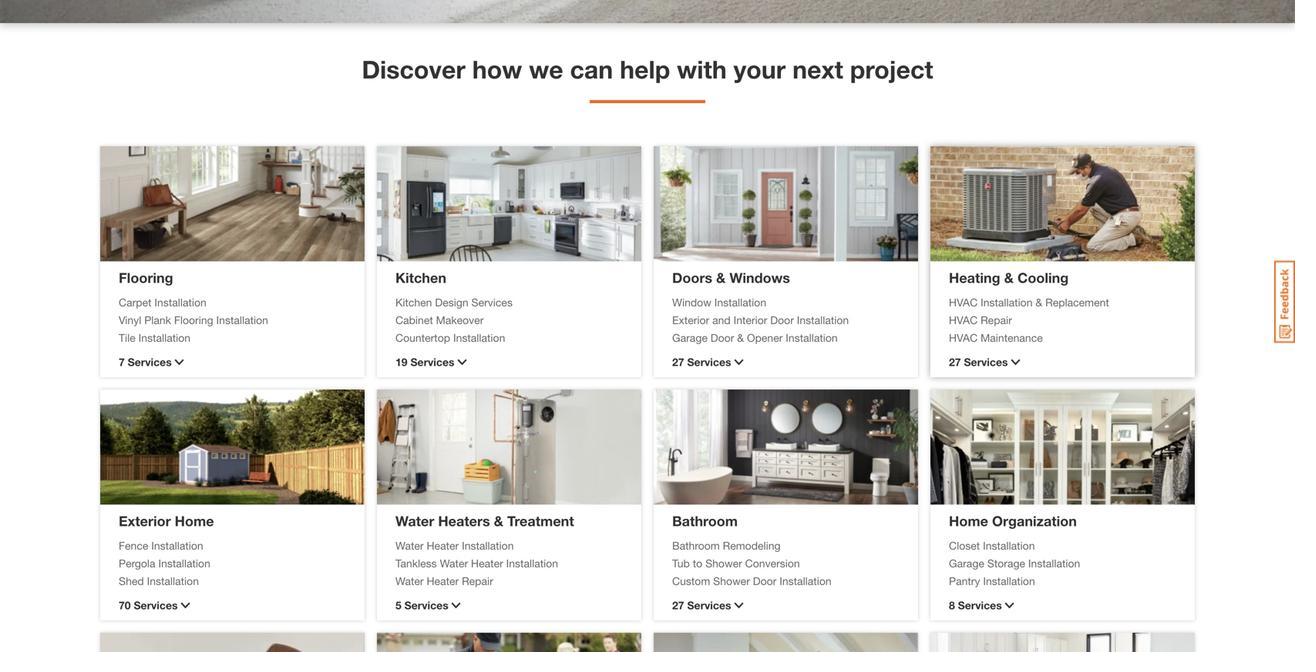 Task type: describe. For each thing, give the bounding box(es) containing it.
3 hvac from the top
[[949, 332, 978, 345]]

countertop installation link
[[395, 330, 623, 347]]

installation inside bathroom remodeling tub to shower conversion custom shower door installation
[[780, 575, 832, 588]]

& left cooling at the right top of the page
[[1004, 270, 1014, 286]]

custom shower door installation link
[[672, 574, 900, 590]]

70 services button
[[119, 598, 346, 614]]

repair inside hvac installation & replacement hvac repair hvac maintenance
[[981, 314, 1012, 327]]

bathroom for bathroom remodeling tub to shower conversion custom shower door installation
[[672, 540, 720, 553]]

home organization link
[[949, 513, 1077, 530]]

how
[[472, 55, 522, 84]]

kitchen design services link
[[395, 295, 623, 311]]

exterior home link
[[119, 513, 214, 530]]

can
[[570, 55, 613, 84]]

water heater installation link
[[395, 538, 623, 555]]

kitchen design services cabinet makeover countertop installation
[[395, 296, 513, 345]]

water heater installation tankless water heater installation water heater repair
[[395, 540, 558, 588]]

services for home organization
[[958, 600, 1002, 612]]

doors & windows
[[672, 270, 790, 286]]

fence
[[119, 540, 148, 553]]

1 vertical spatial exterior
[[119, 513, 171, 530]]

0 vertical spatial shower
[[705, 558, 742, 570]]

pantry
[[949, 575, 980, 588]]

next
[[793, 55, 843, 84]]

with
[[677, 55, 727, 84]]

pergola installation link
[[119, 556, 346, 572]]

8 services
[[949, 600, 1002, 612]]

70 services
[[119, 600, 178, 612]]

7
[[119, 356, 125, 369]]

to
[[693, 558, 702, 570]]

19
[[395, 356, 407, 369]]

conversion
[[745, 558, 800, 570]]

shed installation link
[[119, 574, 346, 590]]

flooring inside 'carpet installation vinyl plank flooring installation tile installation'
[[174, 314, 213, 327]]

bathroom for bathroom
[[672, 513, 738, 530]]

organization
[[992, 513, 1077, 530]]

pantry installation link
[[949, 574, 1176, 590]]

hvac installation & replacement hvac repair hvac maintenance
[[949, 296, 1109, 345]]

tub to shower conversion link
[[672, 556, 900, 572]]

& inside window installation exterior and interior door installation garage door & opener installation
[[737, 332, 744, 345]]

services for bathroom
[[687, 600, 731, 612]]

heating & cooling link
[[949, 270, 1069, 286]]

19 services button
[[395, 355, 623, 371]]

your
[[734, 55, 786, 84]]

maintenance
[[981, 332, 1043, 345]]

we
[[529, 55, 563, 84]]

5 services button
[[395, 598, 623, 614]]

closet installation link
[[949, 538, 1176, 555]]

doors & windows link
[[672, 270, 790, 286]]

discover
[[362, 55, 466, 84]]

closet
[[949, 540, 980, 553]]

services for water heaters & treatment
[[404, 600, 448, 612]]

remodeling
[[723, 540, 781, 553]]

heating & cooling
[[949, 270, 1069, 286]]

installation inside hvac installation & replacement hvac repair hvac maintenance
[[981, 296, 1033, 309]]

exterior and interior door installation link
[[672, 313, 900, 329]]

0 vertical spatial door
[[770, 314, 794, 327]]

2 hvac from the top
[[949, 314, 978, 327]]

carpet installation link
[[119, 295, 346, 311]]

27 services button for windows
[[672, 355, 900, 371]]

custom
[[672, 575, 710, 588]]

19 services
[[395, 356, 454, 369]]

1 vertical spatial heater
[[471, 558, 503, 570]]

cabinet
[[395, 314, 433, 327]]

tile
[[119, 332, 136, 345]]

countertop
[[395, 332, 450, 345]]

27 for doors
[[672, 356, 684, 369]]

design
[[435, 296, 468, 309]]

hvac repair link
[[949, 313, 1176, 329]]

storage
[[987, 558, 1025, 570]]

water heaters & treatment link
[[395, 513, 574, 530]]

2 vertical spatial heater
[[427, 575, 459, 588]]

bathroom link
[[672, 513, 738, 530]]

& right doors
[[716, 270, 726, 286]]

27 for heating
[[949, 356, 961, 369]]

exterior home
[[119, 513, 214, 530]]

fence installation pergola installation shed installation
[[119, 540, 210, 588]]

1 home from the left
[[175, 513, 214, 530]]

services for kitchen
[[410, 356, 454, 369]]

and
[[712, 314, 731, 327]]

27 services button down custom shower door installation link
[[672, 598, 900, 614]]

27 services down custom
[[672, 600, 731, 612]]

windows
[[730, 270, 790, 286]]

closet installation garage storage installation pantry installation
[[949, 540, 1080, 588]]

repair inside water heater installation tankless water heater installation water heater repair
[[462, 575, 493, 588]]

tub
[[672, 558, 690, 570]]

70
[[119, 600, 131, 612]]

garage storage installation link
[[949, 556, 1176, 572]]

8 services button
[[949, 598, 1176, 614]]

cabinet makeover link
[[395, 313, 623, 329]]

bathroom remodeling link
[[672, 538, 900, 555]]



Task type: locate. For each thing, give the bounding box(es) containing it.
kitchen inside kitchen design services cabinet makeover countertop installation
[[395, 296, 432, 309]]

home
[[175, 513, 214, 530], [949, 513, 988, 530]]

& up the water heater installation link
[[494, 513, 503, 530]]

27 services
[[672, 356, 731, 369], [949, 356, 1008, 369], [672, 600, 731, 612]]

1 kitchen from the top
[[395, 270, 446, 286]]

home organization
[[949, 513, 1077, 530]]

& down interior
[[737, 332, 744, 345]]

discover how we can help with your next project
[[362, 55, 933, 84]]

0 horizontal spatial repair
[[462, 575, 493, 588]]

2 vertical spatial hvac
[[949, 332, 978, 345]]

5
[[395, 600, 401, 612]]

garage inside window installation exterior and interior door installation garage door & opener installation
[[672, 332, 708, 345]]

&
[[716, 270, 726, 286], [1004, 270, 1014, 286], [1036, 296, 1042, 309], [737, 332, 744, 345], [494, 513, 503, 530]]

1 horizontal spatial exterior
[[672, 314, 709, 327]]

services right 70
[[134, 600, 178, 612]]

1 vertical spatial repair
[[462, 575, 493, 588]]

0 horizontal spatial garage
[[672, 332, 708, 345]]

window installation exterior and interior door installation garage door & opener installation
[[672, 296, 849, 345]]

plank
[[144, 314, 171, 327]]

repair up maintenance
[[981, 314, 1012, 327]]

7 services button
[[119, 355, 346, 371]]

installation inside kitchen design services cabinet makeover countertop installation
[[453, 332, 505, 345]]

exterior
[[672, 314, 709, 327], [119, 513, 171, 530]]

1 vertical spatial door
[[711, 332, 734, 345]]

1 vertical spatial kitchen
[[395, 296, 432, 309]]

flooring right plank
[[174, 314, 213, 327]]

services down and on the right
[[687, 356, 731, 369]]

exterior down window
[[672, 314, 709, 327]]

27 services down maintenance
[[949, 356, 1008, 369]]

project
[[850, 55, 933, 84]]

services inside button
[[410, 356, 454, 369]]

1 hvac from the top
[[949, 296, 978, 309]]

interior
[[734, 314, 767, 327]]

water
[[395, 513, 434, 530], [395, 540, 424, 553], [440, 558, 468, 570], [395, 575, 424, 588]]

0 vertical spatial garage
[[672, 332, 708, 345]]

0 horizontal spatial home
[[175, 513, 214, 530]]

kitchen up design
[[395, 270, 446, 286]]

vinyl plank flooring installation link
[[119, 313, 346, 329]]

services up cabinet makeover 'link'
[[471, 296, 513, 309]]

kitchen
[[395, 270, 446, 286], [395, 296, 432, 309]]

services for flooring
[[128, 356, 172, 369]]

cooling
[[1018, 270, 1069, 286]]

exterior up fence
[[119, 513, 171, 530]]

services right 7
[[128, 356, 172, 369]]

services down countertop
[[410, 356, 454, 369]]

heater
[[427, 540, 459, 553], [471, 558, 503, 570], [427, 575, 459, 588]]

doors
[[672, 270, 712, 286]]

carpet
[[119, 296, 152, 309]]

services for heating & cooling
[[964, 356, 1008, 369]]

7 services
[[119, 356, 172, 369]]

shed
[[119, 575, 144, 588]]

garage
[[672, 332, 708, 345], [949, 558, 984, 570]]

27 services for heating
[[949, 356, 1008, 369]]

services inside kitchen design services cabinet makeover countertop installation
[[471, 296, 513, 309]]

vinyl
[[119, 314, 141, 327]]

home up fence installation link
[[175, 513, 214, 530]]

services right 5
[[404, 600, 448, 612]]

tankless
[[395, 558, 437, 570]]

bathroom remodeling tub to shower conversion custom shower door installation
[[672, 540, 832, 588]]

carpet installation vinyl plank flooring installation tile installation
[[119, 296, 268, 345]]

heater up tankless
[[427, 540, 459, 553]]

home up "closet"
[[949, 513, 988, 530]]

kitchen up "cabinet"
[[395, 296, 432, 309]]

services down custom
[[687, 600, 731, 612]]

1 vertical spatial shower
[[713, 575, 750, 588]]

27 services button
[[672, 355, 900, 371], [949, 355, 1176, 371], [672, 598, 900, 614]]

water heaters & treatment
[[395, 513, 574, 530]]

27 services button down garage door & opener installation link on the bottom of the page
[[672, 355, 900, 371]]

1 horizontal spatial home
[[949, 513, 988, 530]]

treatment
[[507, 513, 574, 530]]

services for exterior home
[[134, 600, 178, 612]]

exterior inside window installation exterior and interior door installation garage door & opener installation
[[672, 314, 709, 327]]

pergola
[[119, 558, 155, 570]]

heaters
[[438, 513, 490, 530]]

door down conversion
[[753, 575, 777, 588]]

makeover
[[436, 314, 484, 327]]

1 vertical spatial garage
[[949, 558, 984, 570]]

opener
[[747, 332, 783, 345]]

garage up pantry on the bottom of page
[[949, 558, 984, 570]]

heating
[[949, 270, 1000, 286]]

heater down tankless
[[427, 575, 459, 588]]

door
[[770, 314, 794, 327], [711, 332, 734, 345], [753, 575, 777, 588]]

0 vertical spatial flooring
[[119, 270, 173, 286]]

1 vertical spatial flooring
[[174, 314, 213, 327]]

0 vertical spatial kitchen
[[395, 270, 446, 286]]

kitchen for kitchen
[[395, 270, 446, 286]]

0 horizontal spatial flooring
[[119, 270, 173, 286]]

services
[[471, 296, 513, 309], [128, 356, 172, 369], [410, 356, 454, 369], [687, 356, 731, 369], [964, 356, 1008, 369], [134, 600, 178, 612], [404, 600, 448, 612], [687, 600, 731, 612], [958, 600, 1002, 612]]

replacement
[[1045, 296, 1109, 309]]

help
[[620, 55, 670, 84]]

fence installation link
[[119, 538, 346, 555]]

2 bathroom from the top
[[672, 540, 720, 553]]

1 vertical spatial hvac
[[949, 314, 978, 327]]

bathroom
[[672, 513, 738, 530], [672, 540, 720, 553]]

services right 8
[[958, 600, 1002, 612]]

flooring link
[[119, 270, 173, 286]]

1 horizontal spatial flooring
[[174, 314, 213, 327]]

shower right custom
[[713, 575, 750, 588]]

door for doors & windows
[[711, 332, 734, 345]]

1 horizontal spatial repair
[[981, 314, 1012, 327]]

0 vertical spatial repair
[[981, 314, 1012, 327]]

& inside hvac installation & replacement hvac repair hvac maintenance
[[1036, 296, 1042, 309]]

0 vertical spatial heater
[[427, 540, 459, 553]]

garage down window
[[672, 332, 708, 345]]

1 bathroom from the top
[[672, 513, 738, 530]]

water heater repair link
[[395, 574, 623, 590]]

0 vertical spatial hvac
[[949, 296, 978, 309]]

kitchen link
[[395, 270, 446, 286]]

hvac maintenance link
[[949, 330, 1176, 347]]

27
[[672, 356, 684, 369], [949, 356, 961, 369], [672, 600, 684, 612]]

8
[[949, 600, 955, 612]]

window
[[672, 296, 711, 309]]

repair down tankless water heater installation link
[[462, 575, 493, 588]]

services down maintenance
[[964, 356, 1008, 369]]

flooring up carpet
[[119, 270, 173, 286]]

services for doors & windows
[[687, 356, 731, 369]]

feedback link image
[[1274, 261, 1295, 344]]

2 vertical spatial door
[[753, 575, 777, 588]]

2 home from the left
[[949, 513, 988, 530]]

door down and on the right
[[711, 332, 734, 345]]

27 services down and on the right
[[672, 356, 731, 369]]

door for bathroom
[[753, 575, 777, 588]]

kitchen for kitchen design services cabinet makeover countertop installation
[[395, 296, 432, 309]]

27 services button down "hvac maintenance" link at bottom right
[[949, 355, 1176, 371]]

1 vertical spatial bathroom
[[672, 540, 720, 553]]

shower right to
[[705, 558, 742, 570]]

27 services button for cooling
[[949, 355, 1176, 371]]

bathroom inside bathroom remodeling tub to shower conversion custom shower door installation
[[672, 540, 720, 553]]

1 horizontal spatial garage
[[949, 558, 984, 570]]

services inside "button"
[[404, 600, 448, 612]]

window installation link
[[672, 295, 900, 311]]

hvac
[[949, 296, 978, 309], [949, 314, 978, 327], [949, 332, 978, 345]]

repair
[[981, 314, 1012, 327], [462, 575, 493, 588]]

heater down the water heater installation link
[[471, 558, 503, 570]]

hvac installation & replacement link
[[949, 295, 1176, 311]]

0 vertical spatial bathroom
[[672, 513, 738, 530]]

0 horizontal spatial exterior
[[119, 513, 171, 530]]

door down window installation link
[[770, 314, 794, 327]]

& down cooling at the right top of the page
[[1036, 296, 1042, 309]]

27 services for doors
[[672, 356, 731, 369]]

2 kitchen from the top
[[395, 296, 432, 309]]

door inside bathroom remodeling tub to shower conversion custom shower door installation
[[753, 575, 777, 588]]

0 vertical spatial exterior
[[672, 314, 709, 327]]

5 services
[[395, 600, 448, 612]]

shower
[[705, 558, 742, 570], [713, 575, 750, 588]]

garage inside "closet installation garage storage installation pantry installation"
[[949, 558, 984, 570]]

tile installation link
[[119, 330, 346, 347]]

garage door & opener installation link
[[672, 330, 900, 347]]

installation
[[154, 296, 206, 309], [714, 296, 766, 309], [981, 296, 1033, 309], [216, 314, 268, 327], [797, 314, 849, 327], [138, 332, 190, 345], [453, 332, 505, 345], [786, 332, 838, 345], [151, 540, 203, 553], [462, 540, 514, 553], [983, 540, 1035, 553], [158, 558, 210, 570], [506, 558, 558, 570], [1028, 558, 1080, 570], [147, 575, 199, 588], [780, 575, 832, 588], [983, 575, 1035, 588]]

tankless water heater installation link
[[395, 556, 623, 572]]



Task type: vqa. For each thing, say whether or not it's contained in the screenshot.
Attic related to Attic Insulation Installation
no



